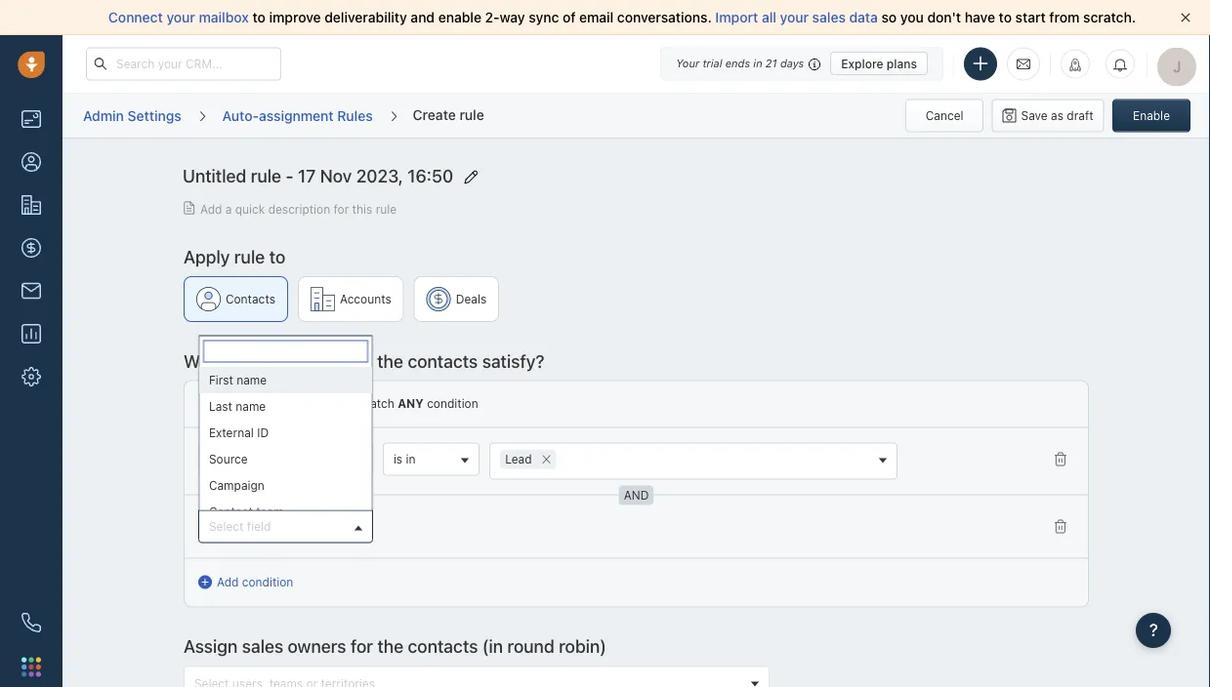 Task type: locate. For each thing, give the bounding box(es) containing it.
1 vertical spatial name
[[236, 400, 266, 413]]

16:50
[[407, 165, 454, 186]]

0 horizontal spatial match
[[198, 397, 233, 411]]

1 vertical spatial contacts
[[408, 637, 478, 658]]

rule right create on the top of page
[[460, 106, 484, 122]]

from
[[1050, 9, 1080, 25]]

explore plans link
[[831, 52, 928, 75]]

have
[[965, 9, 995, 25]]

0 horizontal spatial sales
[[242, 637, 283, 658]]

rule left -
[[251, 165, 281, 186]]

import all your sales data link
[[715, 9, 882, 25]]

satisfy?
[[482, 350, 545, 372]]

0 vertical spatial contacts
[[408, 350, 478, 372]]

admin
[[83, 107, 124, 123]]

(in
[[482, 637, 503, 658]]

rule for untitled rule - 17 nov 2023, 16:50
[[251, 165, 281, 186]]

assign
[[184, 637, 238, 658]]

condition right "any"
[[427, 397, 478, 411]]

for right owners
[[351, 637, 373, 658]]

settings
[[128, 107, 181, 123]]

0 horizontal spatial condition
[[242, 576, 293, 590]]

deliverability
[[325, 9, 407, 25]]

0 vertical spatial in
[[753, 57, 763, 70]]

for left "this"
[[334, 202, 349, 216]]

1 vertical spatial in
[[406, 452, 416, 466]]

conditions up first name at the bottom left
[[231, 350, 314, 372]]

1 horizontal spatial your
[[780, 9, 809, 25]]

conversations.
[[617, 9, 712, 25]]

1 vertical spatial sales
[[242, 637, 283, 658]]

rule for apply rule to
[[234, 246, 265, 267]]

in left 21
[[753, 57, 763, 70]]

contacts up match any condition
[[408, 350, 478, 372]]

untitled
[[183, 165, 246, 186]]

rule
[[460, 106, 484, 122], [251, 165, 281, 186], [376, 202, 397, 216], [234, 246, 265, 267]]

match
[[198, 397, 233, 411], [360, 397, 395, 411]]

1 horizontal spatial condition
[[427, 397, 478, 411]]

condition down "field"
[[242, 576, 293, 590]]

0 horizontal spatial your
[[167, 9, 195, 25]]

×
[[541, 447, 552, 469]]

the right owners
[[377, 637, 404, 658]]

freshworks switcher image
[[21, 658, 41, 677]]

owners
[[288, 637, 346, 658]]

0 vertical spatial the
[[377, 350, 403, 372]]

contacts up select users, teams or territories search field
[[408, 637, 478, 658]]

auto-assignment rules
[[222, 107, 373, 123]]

assign sales owners for the contacts (in round robin)
[[184, 637, 607, 658]]

quick
[[235, 202, 265, 216]]

stage
[[261, 452, 292, 466]]

ends
[[726, 57, 750, 70]]

1 vertical spatial conditions
[[262, 397, 319, 411]]

× button
[[537, 447, 556, 469]]

0 horizontal spatial for
[[334, 202, 349, 216]]

contacts
[[226, 292, 275, 306]]

admin settings link
[[82, 100, 182, 131]]

name up all
[[237, 373, 267, 387]]

1 match from the left
[[198, 397, 233, 411]]

your left mailbox
[[167, 9, 195, 25]]

rules
[[337, 107, 373, 123]]

scratch.
[[1083, 9, 1136, 25]]

None search field
[[556, 450, 581, 470]]

explore plans
[[841, 57, 917, 70]]

name up external id
[[236, 400, 266, 413]]

name inside first name option
[[237, 373, 267, 387]]

conditions down first name option at the bottom left of the page
[[262, 397, 319, 411]]

create
[[413, 106, 456, 122]]

0 vertical spatial condition
[[427, 397, 478, 411]]

to right mailbox
[[253, 9, 266, 25]]

lead
[[505, 453, 532, 467]]

sales left data
[[812, 9, 846, 25]]

your right all
[[780, 9, 809, 25]]

match for match any condition
[[360, 397, 395, 411]]

1 vertical spatial the
[[377, 637, 404, 658]]

1 horizontal spatial in
[[753, 57, 763, 70]]

you
[[901, 9, 924, 25]]

match left "any"
[[360, 397, 395, 411]]

is in
[[394, 452, 416, 466]]

as
[[1051, 109, 1064, 123]]

sales
[[812, 9, 846, 25], [242, 637, 283, 658]]

match any condition
[[360, 397, 478, 411]]

import
[[715, 9, 758, 25]]

contacts
[[408, 350, 478, 372], [408, 637, 478, 658]]

add
[[200, 202, 222, 216], [217, 576, 239, 590]]

list box
[[199, 367, 372, 525]]

0 vertical spatial name
[[237, 373, 267, 387]]

name for first name
[[237, 373, 267, 387]]

trial
[[703, 57, 722, 70]]

to left start
[[999, 9, 1012, 25]]

plans
[[887, 57, 917, 70]]

days
[[780, 57, 804, 70]]

Select users, teams or territories search field
[[189, 674, 744, 688]]

add for add a quick description for this rule
[[200, 202, 222, 216]]

rule up contacts
[[234, 246, 265, 267]]

1 vertical spatial for
[[351, 637, 373, 658]]

source option
[[199, 446, 372, 472]]

add left a
[[200, 202, 222, 216]]

1 vertical spatial condition
[[242, 576, 293, 590]]

contact
[[209, 505, 253, 519]]

name for last name
[[236, 400, 266, 413]]

the
[[377, 350, 403, 372], [377, 637, 404, 658]]

Search your CRM... text field
[[86, 47, 281, 81]]

lifecycle
[[209, 452, 258, 466]]

list box containing first name
[[199, 367, 372, 525]]

to
[[253, 9, 266, 25], [999, 9, 1012, 25], [269, 246, 285, 267]]

auto-assignment rules link
[[221, 100, 374, 131]]

conditions
[[231, 350, 314, 372], [262, 397, 319, 411]]

explore
[[841, 57, 884, 70]]

1 horizontal spatial match
[[360, 397, 395, 411]]

team
[[256, 505, 284, 519]]

add down "select"
[[217, 576, 239, 590]]

None search field
[[203, 341, 368, 363]]

last name
[[209, 400, 266, 413]]

in right is
[[406, 452, 416, 466]]

name inside last name option
[[236, 400, 266, 413]]

1 vertical spatial add
[[217, 576, 239, 590]]

the right 'should'
[[377, 350, 403, 372]]

way
[[500, 9, 525, 25]]

match down the first
[[198, 397, 233, 411]]

sales right assign at the left of the page
[[242, 637, 283, 658]]

0 horizontal spatial in
[[406, 452, 416, 466]]

condition
[[427, 397, 478, 411], [242, 576, 293, 590]]

what
[[184, 350, 226, 372]]

apply rule to
[[184, 246, 285, 267]]

add condition link
[[198, 574, 293, 592]]

0 vertical spatial add
[[200, 202, 222, 216]]

2 match from the left
[[360, 397, 395, 411]]

0 vertical spatial sales
[[812, 9, 846, 25]]

for
[[334, 202, 349, 216], [351, 637, 373, 658]]

to up contacts
[[269, 246, 285, 267]]

don't
[[928, 9, 961, 25]]



Task type: describe. For each thing, give the bounding box(es) containing it.
auto-
[[222, 107, 259, 123]]

1 contacts from the top
[[408, 350, 478, 372]]

cancel
[[926, 109, 964, 123]]

2-
[[485, 9, 500, 25]]

connect your mailbox link
[[108, 9, 253, 25]]

external id option
[[199, 420, 372, 446]]

id
[[257, 426, 269, 440]]

2023,
[[356, 165, 403, 186]]

contact team
[[209, 505, 284, 519]]

assignment
[[259, 107, 334, 123]]

create rule
[[413, 106, 484, 122]]

0 horizontal spatial to
[[253, 9, 266, 25]]

so
[[882, 9, 897, 25]]

first name option
[[199, 367, 372, 393]]

external
[[209, 426, 254, 440]]

connect
[[108, 9, 163, 25]]

accounts
[[340, 292, 391, 306]]

21
[[766, 57, 777, 70]]

last
[[209, 400, 232, 413]]

send email image
[[1017, 56, 1031, 72]]

phone image
[[21, 613, 41, 633]]

0 vertical spatial for
[[334, 202, 349, 216]]

lifecycle stage
[[209, 452, 292, 466]]

phone element
[[12, 604, 51, 643]]

2 horizontal spatial to
[[999, 9, 1012, 25]]

is
[[394, 452, 403, 466]]

your
[[676, 57, 700, 70]]

start
[[1016, 9, 1046, 25]]

2 the from the top
[[377, 637, 404, 658]]

contacts link
[[184, 276, 288, 322]]

rule right "this"
[[376, 202, 397, 216]]

of
[[563, 9, 576, 25]]

robin)
[[559, 637, 607, 658]]

save as draft
[[1021, 109, 1094, 123]]

1 horizontal spatial for
[[351, 637, 373, 658]]

select field button
[[198, 511, 373, 544]]

lifecycle stage button
[[198, 443, 373, 476]]

draft
[[1067, 109, 1094, 123]]

should
[[319, 350, 373, 372]]

campaign option
[[199, 472, 372, 499]]

email
[[579, 9, 614, 25]]

2 contacts from the top
[[408, 637, 478, 658]]

improve
[[269, 9, 321, 25]]

rule for create rule
[[460, 106, 484, 122]]

-
[[286, 165, 294, 186]]

connect your mailbox to improve deliverability and enable 2-way sync of email conversations. import all your sales data so you don't have to start from scratch.
[[108, 9, 1136, 25]]

last name option
[[199, 393, 372, 420]]

external id
[[209, 426, 269, 440]]

a
[[225, 202, 232, 216]]

1 the from the top
[[377, 350, 403, 372]]

mailbox
[[199, 9, 249, 25]]

close image
[[1181, 13, 1191, 22]]

deals link
[[414, 276, 499, 322]]

campaign
[[209, 479, 265, 492]]

your trial ends in 21 days
[[676, 57, 804, 70]]

save
[[1021, 109, 1048, 123]]

source
[[209, 452, 248, 466]]

what's new image
[[1069, 58, 1082, 72]]

1 horizontal spatial to
[[269, 246, 285, 267]]

data
[[849, 9, 878, 25]]

all
[[762, 9, 777, 25]]

and
[[411, 9, 435, 25]]

any
[[398, 397, 424, 411]]

deals
[[456, 292, 487, 306]]

round
[[507, 637, 555, 658]]

1 horizontal spatial sales
[[812, 9, 846, 25]]

2 your from the left
[[780, 9, 809, 25]]

in inside button
[[406, 452, 416, 466]]

description
[[268, 202, 330, 216]]

apply
[[184, 246, 230, 267]]

first
[[209, 373, 233, 387]]

nov
[[320, 165, 352, 186]]

match for match all conditions
[[198, 397, 233, 411]]

enable
[[438, 9, 482, 25]]

1 your from the left
[[167, 9, 195, 25]]

sync
[[529, 9, 559, 25]]

what conditions should the contacts satisfy?
[[184, 350, 545, 372]]

field
[[247, 520, 271, 533]]

first name
[[209, 373, 267, 387]]

17
[[298, 165, 316, 186]]

add condition
[[217, 576, 293, 590]]

contact team option
[[199, 499, 372, 525]]

add a quick description for this rule
[[200, 202, 397, 216]]

match all conditions
[[198, 397, 319, 411]]

this
[[352, 202, 372, 216]]

admin settings
[[83, 107, 181, 123]]

is in button
[[383, 443, 480, 476]]

cancel button
[[906, 99, 984, 132]]

0 vertical spatial conditions
[[231, 350, 314, 372]]

accounts link
[[298, 276, 404, 322]]

untitled rule - 17 nov 2023, 16:50
[[183, 165, 454, 186]]

save as draft button
[[992, 99, 1104, 132]]

add for add condition
[[217, 576, 239, 590]]

enable button
[[1113, 99, 1191, 132]]



Task type: vqa. For each thing, say whether or not it's contained in the screenshot.
Industry
no



